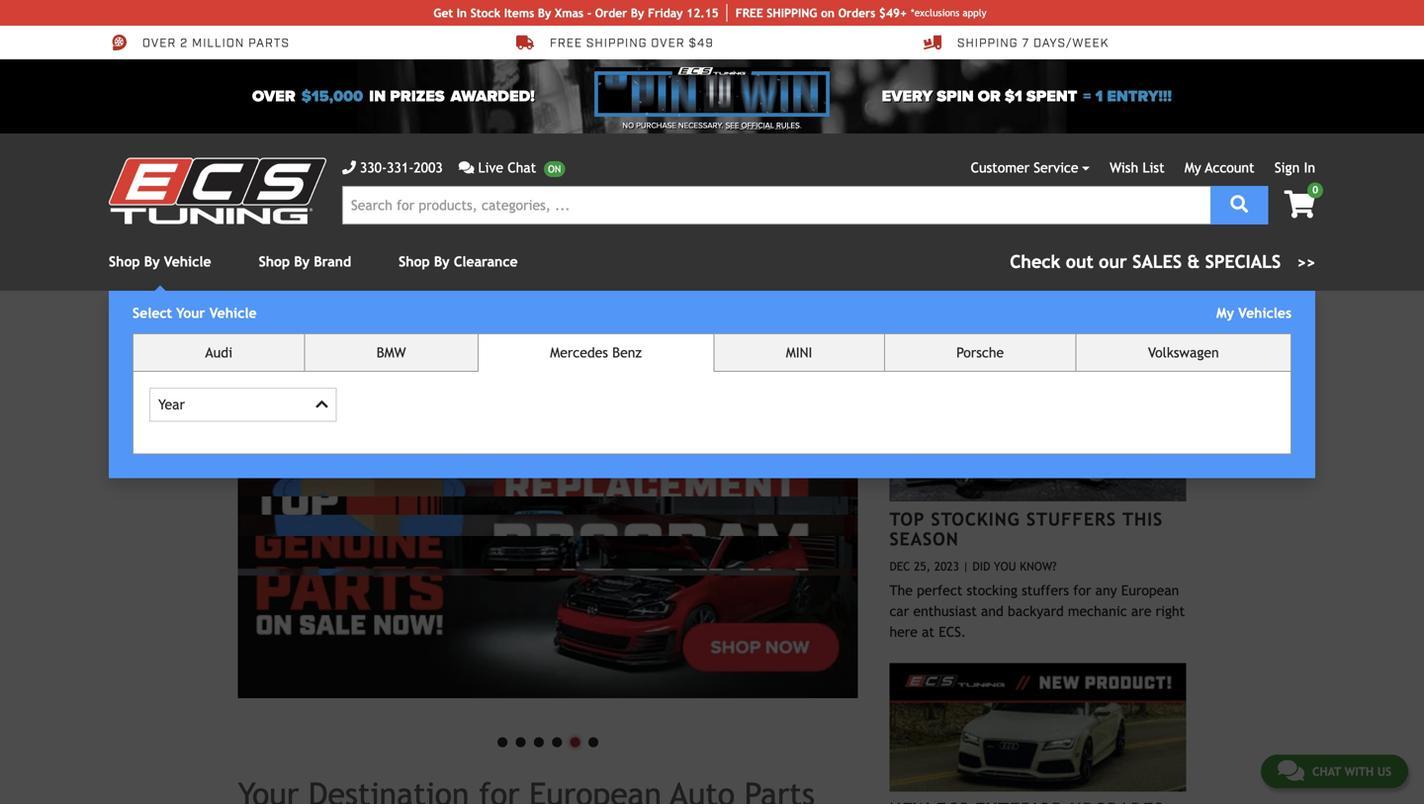 Task type: vqa. For each thing, say whether or not it's contained in the screenshot.
Top
yes



Task type: locate. For each thing, give the bounding box(es) containing it.
shop for shop by brand
[[259, 254, 290, 270]]

every
[[882, 87, 933, 106]]

0 horizontal spatial chat
[[508, 160, 536, 176]]

330-
[[360, 160, 387, 176]]

chat inside live chat link
[[508, 160, 536, 176]]

dec 25, 2023 | did you know? the perfect stocking stuffers for any european car enthusiast and backyard mechanic are right here at ecs.
[[890, 559, 1185, 640]]

shop left brand
[[259, 254, 290, 270]]

shop for shop by vehicle
[[109, 254, 140, 270]]

4 • from the left
[[548, 720, 566, 760]]

3 shop from the left
[[399, 254, 430, 270]]

2023
[[935, 559, 959, 573]]

wish list
[[1110, 160, 1165, 176]]

over inside over 2 million parts link
[[142, 35, 176, 51]]

0 vertical spatial vehicle
[[164, 254, 211, 270]]

stock
[[471, 6, 501, 20]]

over down parts
[[252, 87, 295, 106]]

by left xmas
[[538, 6, 551, 20]]

get in stock items by xmas - order by friday 12.15
[[434, 6, 719, 20]]

12.15
[[687, 6, 719, 20]]

•
[[494, 720, 512, 760], [512, 720, 530, 760], [530, 720, 548, 760], [548, 720, 566, 760], [566, 720, 584, 760], [584, 720, 603, 760]]

my account
[[1185, 160, 1255, 176]]

331-
[[387, 160, 414, 176]]

sign in link
[[1275, 160, 1316, 176]]

2003
[[414, 160, 443, 176]]

0 vertical spatial over
[[142, 35, 176, 51]]

necessary.
[[679, 121, 724, 131]]

live chat
[[478, 160, 536, 176]]

order
[[595, 6, 627, 20]]

european
[[1122, 582, 1180, 598]]

ecs
[[985, 339, 1026, 364]]

1 vertical spatial in
[[1304, 160, 1316, 176]]

my for my account
[[1185, 160, 1202, 176]]

official
[[741, 121, 775, 131]]

at
[[922, 624, 935, 640]]

sales & specials link
[[1010, 248, 1316, 275]]

top stocking stuffers this season
[[890, 509, 1163, 550]]

1 vertical spatial over
[[252, 87, 295, 106]]

by left brand
[[294, 254, 310, 270]]

chat left the with on the bottom right
[[1313, 765, 1342, 779]]

us
[[1378, 765, 1392, 779]]

in right get
[[457, 6, 467, 20]]

phone image
[[342, 161, 356, 175]]

shipping
[[587, 35, 647, 51]]

genuine sale image
[[238, 338, 858, 698]]

ecs news
[[985, 339, 1091, 364]]

select
[[133, 305, 172, 321]]

over
[[142, 35, 176, 51], [252, 87, 295, 106]]

0 horizontal spatial my
[[1185, 160, 1202, 176]]

stocking
[[931, 509, 1021, 530]]

by for shop by brand
[[294, 254, 310, 270]]

volkswagen
[[1148, 345, 1219, 361]]

tab list
[[133, 333, 1292, 454]]

by left clearance
[[434, 254, 450, 270]]

0 vertical spatial my
[[1185, 160, 1202, 176]]

1 horizontal spatial chat
[[1313, 765, 1342, 779]]

chat with us
[[1313, 765, 1392, 779]]

vehicle
[[164, 254, 211, 270], [209, 305, 257, 321]]

vehicle for select your vehicle
[[209, 305, 257, 321]]

comments image
[[459, 161, 474, 175]]

1 • from the left
[[494, 720, 512, 760]]

million
[[192, 35, 245, 51]]

1 vertical spatial vehicle
[[209, 305, 257, 321]]

orders
[[838, 6, 876, 20]]

porsche
[[957, 345, 1004, 361]]

live
[[478, 160, 504, 176]]

7
[[1022, 35, 1030, 51]]

in for sign
[[1304, 160, 1316, 176]]

shop left clearance
[[399, 254, 430, 270]]

rules
[[777, 121, 800, 131]]

1 horizontal spatial my
[[1217, 305, 1235, 321]]

my left vehicles
[[1217, 305, 1235, 321]]

vehicles
[[1239, 305, 1292, 321]]

car
[[890, 603, 909, 619]]

days/week
[[1034, 35, 1109, 51]]

shop up select
[[109, 254, 140, 270]]

over left 2
[[142, 35, 176, 51]]

free
[[736, 6, 763, 20]]

vehicle up your on the left
[[164, 254, 211, 270]]

bmw
[[377, 345, 406, 361]]

1 vertical spatial my
[[1217, 305, 1235, 321]]

1 shop from the left
[[109, 254, 140, 270]]

1 horizontal spatial in
[[1304, 160, 1316, 176]]

$15,000
[[301, 87, 363, 106]]

my left the account
[[1185, 160, 1202, 176]]

2 horizontal spatial shop
[[399, 254, 430, 270]]

mercedes
[[550, 345, 608, 361]]

chat right live
[[508, 160, 536, 176]]

items
[[504, 6, 534, 20]]

1 horizontal spatial over
[[252, 87, 295, 106]]

shop by clearance link
[[399, 254, 518, 270]]

my vehicles link
[[1217, 305, 1292, 321]]

brand
[[314, 254, 351, 270]]

shop by brand
[[259, 254, 351, 270]]

customer service button
[[971, 157, 1090, 178]]

shopping cart image
[[1285, 190, 1316, 218]]

shop by vehicle link
[[109, 254, 211, 270]]

by up select
[[144, 254, 160, 270]]

ecs tuning image
[[109, 158, 326, 224]]

stocking
[[967, 582, 1018, 598]]

no purchase necessary. see official rules .
[[623, 121, 802, 131]]

in right sign
[[1304, 160, 1316, 176]]

5 • from the left
[[566, 720, 584, 760]]

know?
[[1020, 559, 1057, 573]]

vehicle up audi at top
[[209, 305, 257, 321]]

&
[[1188, 251, 1200, 272]]

live chat link
[[459, 157, 565, 178]]

mini
[[786, 345, 813, 361]]

0 horizontal spatial over
[[142, 35, 176, 51]]

0 horizontal spatial in
[[457, 6, 467, 20]]

over 2 million parts
[[142, 35, 290, 51]]

xmas
[[555, 6, 584, 20]]

0 vertical spatial in
[[457, 6, 467, 20]]

by
[[538, 6, 551, 20], [631, 6, 644, 20], [144, 254, 160, 270], [294, 254, 310, 270], [434, 254, 450, 270]]

0 vertical spatial chat
[[508, 160, 536, 176]]

tab list containing audi
[[133, 333, 1292, 454]]

shop by brand link
[[259, 254, 351, 270]]

here
[[890, 624, 918, 640]]

top stocking stuffers this season link
[[890, 509, 1163, 550]]

in
[[457, 6, 467, 20], [1304, 160, 1316, 176]]

0 horizontal spatial shop
[[109, 254, 140, 270]]

$1
[[1005, 87, 1023, 106]]

1 vertical spatial chat
[[1313, 765, 1342, 779]]

1 horizontal spatial shop
[[259, 254, 290, 270]]

2 shop from the left
[[259, 254, 290, 270]]

dec
[[890, 559, 911, 573]]

6 • from the left
[[584, 720, 603, 760]]

free ship ping on orders $49+ *exclusions apply
[[736, 6, 987, 20]]

wish list link
[[1110, 160, 1165, 176]]



Task type: describe. For each thing, give the bounding box(es) containing it.
spin
[[937, 87, 974, 106]]

shipping 7 days/week link
[[924, 34, 1109, 51]]

did
[[973, 559, 991, 573]]

select your vehicle
[[133, 305, 257, 321]]

search image
[[1231, 195, 1249, 213]]

you
[[994, 559, 1017, 573]]

330-331-2003 link
[[342, 157, 443, 178]]

view all
[[1132, 347, 1178, 358]]

in
[[369, 87, 386, 106]]

new ecs exterior upgrades for your c7 rs7 image
[[890, 663, 1187, 792]]

customer service
[[971, 160, 1079, 176]]

free
[[550, 35, 583, 51]]

by right order
[[631, 6, 644, 20]]

audi
[[205, 345, 233, 361]]

for
[[1074, 582, 1092, 598]]

in for get
[[457, 6, 467, 20]]

by for shop by vehicle
[[144, 254, 160, 270]]

330-331-2003
[[360, 160, 443, 176]]

account
[[1205, 160, 1255, 176]]

3 • from the left
[[530, 720, 548, 760]]

*exclusions
[[911, 7, 960, 18]]

over for over 2 million parts
[[142, 35, 176, 51]]

0
[[1313, 184, 1319, 195]]

-
[[587, 6, 592, 20]]

get
[[434, 6, 453, 20]]

perfect
[[917, 582, 963, 598]]

chat inside the chat with us link
[[1313, 765, 1342, 779]]

apply
[[963, 7, 987, 18]]

*exclusions apply link
[[911, 5, 987, 20]]

my account link
[[1185, 160, 1255, 176]]

sales
[[1133, 251, 1182, 272]]

purchase
[[636, 121, 677, 131]]

your
[[176, 305, 205, 321]]

ping
[[791, 6, 818, 20]]

0 link
[[1269, 183, 1324, 220]]

the
[[890, 582, 913, 598]]

shop for shop by clearance
[[399, 254, 430, 270]]

top stocking stuffers this season image
[[890, 373, 1187, 501]]

• • • • • •
[[494, 720, 603, 760]]

by for shop by clearance
[[434, 254, 450, 270]]

Search text field
[[342, 186, 1211, 225]]

on
[[821, 6, 835, 20]]

2 • from the left
[[512, 720, 530, 760]]

shipping 7 days/week
[[958, 35, 1109, 51]]

list
[[1143, 160, 1165, 176]]

25,
[[914, 559, 931, 573]]

shipping
[[958, 35, 1019, 51]]

free shipping over $49 link
[[516, 34, 714, 51]]

chat with us link
[[1261, 755, 1409, 788]]

benz
[[613, 345, 642, 361]]

vehicle for shop by vehicle
[[164, 254, 211, 270]]

|
[[963, 559, 969, 573]]

1
[[1096, 87, 1103, 106]]

enthusiast
[[914, 603, 977, 619]]

sales & specials
[[1133, 251, 1281, 272]]

.
[[800, 121, 802, 131]]

over 2 million parts link
[[109, 34, 290, 51]]

customer
[[971, 160, 1030, 176]]

any
[[1096, 582, 1117, 598]]

sign
[[1275, 160, 1300, 176]]

over
[[651, 35, 685, 51]]

my vehicles
[[1217, 305, 1292, 321]]

and
[[981, 603, 1004, 619]]

all
[[1163, 347, 1178, 358]]

see official rules link
[[726, 120, 800, 132]]

see
[[726, 121, 739, 131]]

lifetime replacement program image
[[238, 338, 858, 698]]

over for over $15,000 in prizes
[[252, 87, 295, 106]]

friday
[[648, 6, 683, 20]]

clearance
[[454, 254, 518, 270]]

my for my vehicles
[[1217, 305, 1235, 321]]

no
[[623, 121, 634, 131]]

mechanic
[[1068, 603, 1127, 619]]

entry!!!
[[1107, 87, 1172, 106]]

ecs tuning 'spin to win' contest logo image
[[594, 67, 830, 117]]

year
[[158, 397, 185, 413]]

spent
[[1027, 87, 1078, 106]]

ecs.
[[939, 624, 966, 640]]

ship
[[767, 6, 791, 20]]

over $15,000 in prizes
[[252, 87, 445, 106]]

with
[[1345, 765, 1374, 779]]

news
[[1033, 339, 1091, 364]]

2
[[180, 35, 188, 51]]

free shipping over $49
[[550, 35, 714, 51]]

$49
[[689, 35, 714, 51]]



